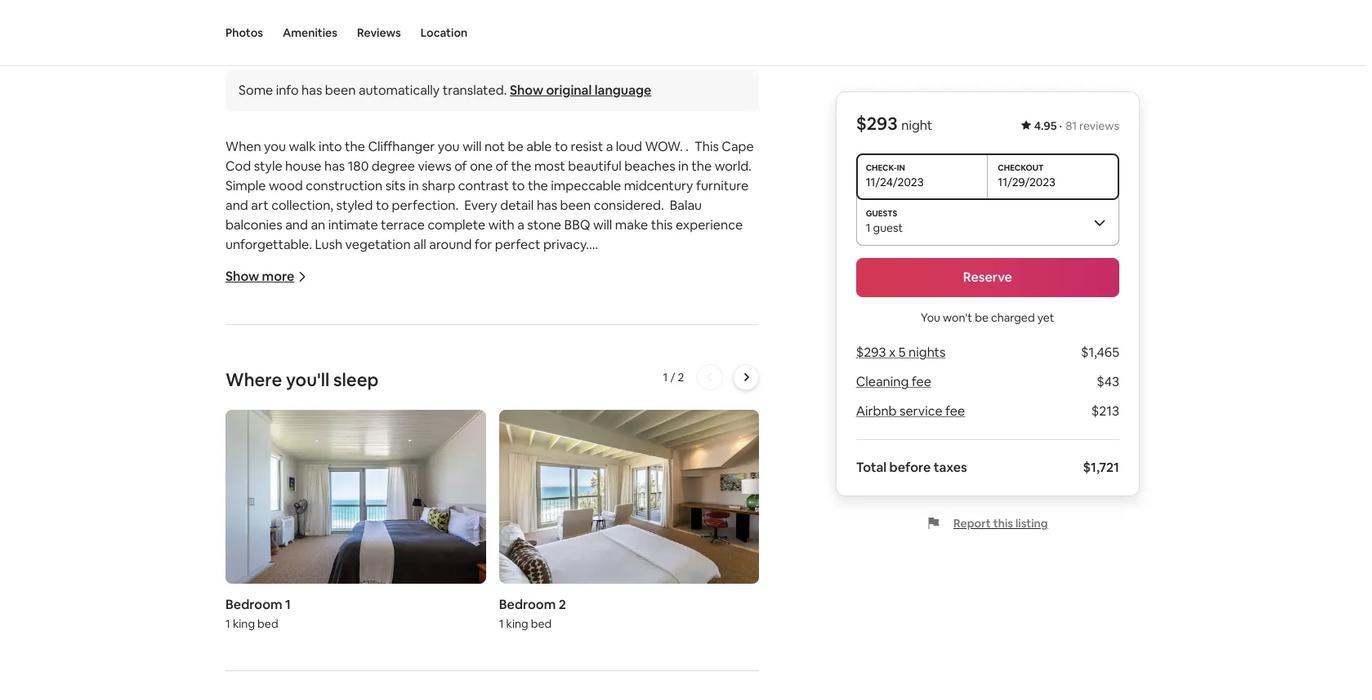 Task type: vqa. For each thing, say whether or not it's contained in the screenshot.
the Wifi
yes



Task type: describe. For each thing, give the bounding box(es) containing it.
spacious
[[272, 315, 325, 332]]

amenities button
[[283, 0, 337, 65]]

or
[[518, 629, 531, 646]]

the up *
[[225, 589, 249, 607]]

cleaning
[[856, 373, 909, 391]]

company
[[471, 491, 527, 509]]

make
[[615, 217, 648, 234]]

a right '1 / 2'
[[716, 354, 723, 371]]

is up furniture.
[[261, 315, 269, 332]]

has inside 'open space and views is what defines every room in this house.  the main open plan room is spacious and opens completely onto a large balcony with very comfortable cane furniture.  every bedroom has a balcony and views in more than one direction.  the furniture is all vintage collected by the owners over years.  the kitchen backs onto a private terrace with a bbq for intimate meals.'
[[382, 334, 402, 352]]

/
[[670, 370, 675, 385]]

for inside 'open space and views is what defines every room in this house.  the main open plan room is spacious and opens completely onto a large balcony with very comfortable cane furniture.  every bedroom has a balcony and views in more than one direction.  the furniture is all vintage collected by the owners over years.  the kitchen backs onto a private terrace with a bbq for intimate meals.'
[[385, 374, 403, 391]]

fibre inside the full house is open to guests for a private stay. great fun with an amazing views... * the uncapped fibre 140mbps wifi whilst the average speed 10mbsp in the area gives you more luxury whilst you streaming your music or other programmes. there is a netflix, sound system (music system) and many other amenities..
[[323, 609, 353, 626]]

meals.
[[458, 374, 496, 391]]

and down area.
[[363, 531, 386, 548]]

service
[[900, 403, 942, 420]]

is up opens
[[363, 295, 372, 312]]

been inside when you walk into the cliffhanger you will not be able to resist a loud wow. .  this cape cod style house has 180 degree views of one of the most beautiful beaches in the world. simple wood construction sits in sharp contrast to the impeccable midcentury furniture and art collection, styled to perfection.  every detail has been considered.  balau balconies and an intimate terrace complete with a stone bbq will make this experience unforgettable. lush vegetation all around for perfect privacy.
[[560, 197, 591, 214]]

2 vertical spatial this
[[993, 516, 1013, 531]]

sleep
[[333, 369, 379, 392]]

amenities..
[[503, 648, 567, 665]]

cod
[[225, 158, 251, 175]]

one inside 'open space and views is what defines every room in this house.  the main open plan room is spacious and opens completely onto a large balcony with very comfortable cane furniture.  every bedroom has a balcony and views in more than one direction.  the furniture is all vintage collected by the owners over years.  the kitchen backs onto a private terrace with a bbq for intimate meals.'
[[605, 334, 628, 352]]

1 horizontal spatial onto
[[685, 354, 713, 371]]

this inside 'open space and views is what defines every room in this house.  the main open plan room is spacious and opens completely onto a large balcony with very comfortable cane furniture.  every bedroom has a balcony and views in more than one direction.  the furniture is all vintage collected by the owners over years.  the kitchen backs onto a private terrace with a bbq for intimate meals.'
[[539, 295, 561, 312]]

in right ac
[[247, 511, 257, 528]]

the full house is open to guests for a private stay. great fun with an amazing views... * the uncapped fibre 140mbps wifi whilst the average speed 10mbsp in the area gives you more luxury whilst you streaming your music or other programmes. there is a netflix, sound system (music system) and many other amenities..
[[225, 589, 758, 665]]

a up wifi
[[436, 589, 444, 607]]

wow.
[[645, 138, 683, 156]]

and up owners
[[465, 334, 488, 352]]

loud
[[616, 138, 642, 156]]

privacy.
[[543, 236, 589, 254]]

a inside 140mbps uncapped fibre (openserve) solar heated pool once a week cleaning smart tv with netflix , amazon and other platform connections fully alarmed and monitored by security company ac in the living room area. heaters in the bedrooms full laundry appliances and other appliances for daily use
[[261, 452, 268, 469]]

0 horizontal spatial views
[[326, 295, 360, 312]]

140mbps inside the full house is open to guests for a private stay. great fun with an amazing views... * the uncapped fibre 140mbps wifi whilst the average speed 10mbsp in the area gives you more luxury whilst you streaming your music or other programmes. there is a netflix, sound system (music system) and many other amenities..
[[356, 609, 411, 626]]

defines
[[407, 295, 452, 312]]

unforgettable.
[[225, 236, 312, 254]]

security
[[419, 491, 468, 509]]

netflix
[[314, 472, 353, 489]]

airbnb service fee
[[856, 403, 965, 420]]

automatically
[[359, 82, 440, 99]]

sits
[[385, 178, 406, 195]]

4.95
[[1034, 118, 1057, 133]]

other up security
[[440, 472, 473, 489]]

has right info
[[302, 82, 322, 99]]

tv
[[265, 472, 282, 489]]

0 horizontal spatial balcony
[[415, 334, 462, 352]]

1 of from the left
[[454, 158, 467, 175]]

a down vintage
[[346, 374, 353, 391]]

cliffhanger
[[368, 138, 435, 156]]

and down simple
[[225, 197, 248, 214]]

1 horizontal spatial will
[[593, 217, 612, 234]]

collection,
[[271, 197, 333, 214]]

bed for 2
[[531, 617, 552, 631]]

140mbps inside 140mbps uncapped fibre (openserve) solar heated pool once a week cleaning smart tv with netflix , amazon and other platform connections fully alarmed and monitored by security company ac in the living room area. heaters in the bedrooms full laundry appliances and other appliances for daily use
[[225, 413, 280, 430]]

all inside 'open space and views is what defines every room in this house.  the main open plan room is spacious and opens completely onto a large balcony with very comfortable cane furniture.  every bedroom has a balcony and views in more than one direction.  the furniture is all vintage collected by the owners over years.  the kitchen backs onto a private terrace with a bbq for intimate meals.'
[[293, 354, 305, 371]]

style
[[254, 158, 282, 175]]

a left loud
[[606, 138, 613, 156]]

balconies
[[225, 217, 282, 234]]

simple
[[225, 178, 266, 195]]

photos
[[225, 25, 263, 40]]

other up amenities..
[[534, 629, 567, 646]]

in down security
[[434, 511, 445, 528]]

to down sits
[[376, 197, 389, 214]]

large
[[505, 315, 535, 332]]

amenities
[[283, 25, 337, 40]]

open inside 'open space and views is what defines every room in this house.  the main open plan room is spacious and opens completely onto a large balcony with very comfortable cane furniture.  every bedroom has a balcony and views in more than one direction.  the furniture is all vintage collected by the owners over years.  the kitchen backs onto a private terrace with a bbq for intimate meals.'
[[667, 295, 698, 312]]

1 left '/'
[[663, 370, 668, 385]]

0 vertical spatial whilst
[[441, 609, 476, 626]]

a down completely
[[405, 334, 412, 352]]

uncapped
[[283, 413, 346, 430]]

complete
[[428, 217, 486, 234]]

there
[[653, 629, 688, 646]]

king for bedroom 2
[[506, 617, 528, 631]]

house inside the full house is open to guests for a private stay. great fun with an amazing views... * the uncapped fibre 140mbps wifi whilst the average speed 10mbsp in the area gives you more luxury whilst you streaming your music or other programmes. there is a netflix, sound system (music system) and many other amenities..
[[272, 589, 309, 607]]

0 vertical spatial been
[[325, 82, 356, 99]]

owners
[[456, 354, 500, 371]]

views inside when you walk into the cliffhanger you will not be able to resist a loud wow. .  this cape cod style house has 180 degree views of one of the most beautiful beaches in the world. simple wood construction sits in sharp contrast to the impeccable midcentury furniture and art collection, styled to perfection.  every detail has been considered.  balau balconies and an intimate terrace complete with a stone bbq will make this experience unforgettable. lush vegetation all around for perfect privacy.
[[418, 158, 452, 175]]

the down comfortable
[[693, 334, 716, 352]]

laundry
[[248, 531, 293, 548]]

where you'll sleep
[[225, 369, 379, 392]]

cleaning fee button
[[856, 373, 931, 391]]

where you'll sleep region
[[219, 365, 1039, 638]]

other down heaters
[[389, 531, 422, 548]]

where
[[225, 369, 282, 392]]

is up 'uncapped'
[[311, 589, 320, 607]]

great
[[521, 589, 556, 607]]

private inside the full house is open to guests for a private stay. great fun with an amazing views... * the uncapped fibre 140mbps wifi whilst the average speed 10mbsp in the area gives you more luxury whilst you streaming your music or other programmes. there is a netflix, sound system (music system) and many other amenities..
[[446, 589, 488, 607]]

0 horizontal spatial will
[[463, 138, 482, 156]]

for inside 140mbps uncapped fibre (openserve) solar heated pool once a week cleaning smart tv with netflix , amazon and other platform connections fully alarmed and monitored by security company ac in the living room area. heaters in the bedrooms full laundry appliances and other appliances for daily use
[[492, 531, 509, 548]]

in right sits
[[409, 178, 419, 195]]

space
[[262, 295, 298, 312]]

location
[[421, 25, 467, 40]]

very
[[617, 315, 643, 332]]

direction.
[[631, 334, 688, 352]]

bbq inside 'open space and views is what defines every room in this house.  the main open plan room is spacious and opens completely onto a large balcony with very comfortable cane furniture.  every bedroom has a balcony and views in more than one direction.  the furniture is all vintage collected by the owners over years.  the kitchen backs onto a private terrace with a bbq for intimate meals.'
[[356, 374, 382, 391]]

night
[[901, 117, 932, 134]]

1 horizontal spatial 2
[[678, 370, 684, 385]]

bedroom for bedroom 2
[[499, 596, 556, 613]]

smart
[[225, 472, 262, 489]]

taxes
[[934, 459, 967, 476]]

0 vertical spatial more
[[262, 268, 294, 285]]

beaches
[[624, 158, 675, 175]]

gives
[[709, 609, 740, 626]]

1 / 2
[[663, 370, 684, 385]]

other down music at the bottom left of the page
[[467, 648, 500, 665]]

1 horizontal spatial show
[[510, 82, 543, 99]]

the down most
[[528, 178, 548, 195]]

.
[[686, 138, 689, 156]]

0 vertical spatial onto
[[464, 315, 492, 332]]

the down than
[[573, 354, 596, 371]]

1 horizontal spatial fee
[[945, 403, 965, 420]]

an inside the full house is open to guests for a private stay. great fun with an amazing views... * the uncapped fibre 140mbps wifi whilst the average speed 10mbsp in the area gives you more luxury whilst you streaming your music or other programmes. there is a netflix, sound system (music system) and many other amenities..
[[610, 589, 625, 607]]

more inside 'open space and views is what defines every room in this house.  the main open plan room is spacious and opens completely onto a large balcony with very comfortable cane furniture.  every bedroom has a balcony and views in more than one direction.  the furniture is all vintage collected by the owners over years.  the kitchen backs onto a private terrace with a bbq for intimate meals.'
[[540, 334, 572, 352]]

furniture inside when you walk into the cliffhanger you will not be able to resist a loud wow. .  this cape cod style house has 180 degree views of one of the most beautiful beaches in the world. simple wood construction sits in sharp contrast to the impeccable midcentury furniture and art collection, styled to perfection.  every detail has been considered.  balau balconies and an intimate terrace complete with a stone bbq will make this experience unforgettable. lush vegetation all around for perfect privacy.
[[696, 178, 749, 195]]

has up the stone
[[537, 197, 557, 214]]

total
[[856, 459, 887, 476]]

reviews
[[1079, 118, 1119, 133]]

with up than
[[588, 315, 614, 332]]

is down area
[[691, 629, 700, 646]]

the up music at the bottom left of the page
[[479, 609, 499, 626]]

construction
[[306, 178, 383, 195]]

1 inside bedroom 2 1 king bed
[[499, 617, 504, 631]]

a down area
[[703, 629, 710, 646]]

1 appliances from the left
[[296, 531, 360, 548]]

airbnb service fee button
[[856, 403, 965, 420]]

report
[[953, 516, 991, 531]]

listing
[[1016, 516, 1048, 531]]

translated.
[[443, 82, 507, 99]]

0 vertical spatial balcony
[[538, 315, 585, 332]]

to up detail
[[512, 178, 525, 195]]

with down vintage
[[317, 374, 343, 391]]

0 horizontal spatial whilst
[[324, 629, 359, 646]]

a up perfect
[[517, 217, 524, 234]]

full
[[225, 531, 245, 548]]

bedroom 2 1 king bed
[[499, 596, 566, 631]]

walk
[[289, 138, 316, 156]]

1 vertical spatial show
[[225, 268, 259, 285]]

many
[[431, 648, 464, 665]]

you up sound
[[225, 629, 247, 646]]

private inside 'open space and views is what defines every room in this house.  the main open plan room is spacious and opens completely onto a large balcony with very comfortable cane furniture.  every bedroom has a balcony and views in more than one direction.  the furniture is all vintage collected by the owners over years.  the kitchen backs onto a private terrace with a bbq for intimate meals.'
[[225, 374, 268, 391]]

yet
[[1037, 310, 1054, 325]]

furniture inside 'open space and views is what defines every room in this house.  the main open plan room is spacious and opens completely onto a large balcony with very comfortable cane furniture.  every bedroom has a balcony and views in more than one direction.  the furniture is all vintage collected by the owners over years.  the kitchen backs onto a private terrace with a bbq for intimate meals.'
[[225, 354, 278, 371]]

report this listing
[[953, 516, 1048, 531]]

terrace inside 'open space and views is what defines every room in this house.  the main open plan room is spacious and opens completely onto a large balcony with very comfortable cane furniture.  every bedroom has a balcony and views in more than one direction.  the furniture is all vintage collected by the owners over years.  the kitchen backs onto a private terrace with a bbq for intimate meals.'
[[270, 374, 314, 391]]

original
[[546, 82, 592, 99]]

balau
[[670, 197, 702, 214]]

amazon
[[362, 472, 412, 489]]

streaming
[[387, 629, 447, 646]]

before
[[889, 459, 931, 476]]

fibre inside 140mbps uncapped fibre (openserve) solar heated pool once a week cleaning smart tv with netflix , amazon and other platform connections fully alarmed and monitored by security company ac in the living room area. heaters in the bedrooms full laundry appliances and other appliances for daily use
[[349, 413, 379, 430]]

every inside when you walk into the cliffhanger you will not be able to resist a loud wow. .  this cape cod style house has 180 degree views of one of the most beautiful beaches in the world. simple wood construction sits in sharp contrast to the impeccable midcentury furniture and art collection, styled to perfection.  every detail has been considered.  balau balconies and an intimate terrace complete with a stone bbq will make this experience unforgettable. lush vegetation all around for perfect privacy.
[[464, 197, 497, 214]]

1 up sound
[[225, 617, 230, 631]]

you up system)
[[362, 629, 384, 646]]

stone
[[527, 217, 561, 234]]

for inside the full house is open to guests for a private stay. great fun with an amazing views... * the uncapped fibre 140mbps wifi whilst the average speed 10mbsp in the area gives you more luxury whilst you streaming your music or other programmes. there is a netflix, sound system (music system) and many other amenities..
[[416, 589, 434, 607]]

degree
[[372, 158, 415, 175]]

bedroom 1 1 king bed
[[225, 596, 291, 631]]

netflix,
[[713, 629, 755, 646]]

around
[[429, 236, 472, 254]]

years.
[[532, 354, 568, 371]]

heated
[[258, 433, 303, 450]]

$293 x 5 nights button
[[856, 344, 946, 361]]

in inside the full house is open to guests for a private stay. great fun with an amazing views... * the uncapped fibre 140mbps wifi whilst the average speed 10mbsp in the area gives you more luxury whilst you streaming your music or other programmes. there is a netflix, sound system (music system) and many other amenities..
[[643, 609, 654, 626]]

location button
[[421, 0, 467, 65]]

monitored
[[335, 491, 398, 509]]

all inside when you walk into the cliffhanger you will not be able to resist a loud wow. .  this cape cod style house has 180 degree views of one of the most beautiful beaches in the world. simple wood construction sits in sharp contrast to the impeccable midcentury furniture and art collection, styled to perfection.  every detail has been considered.  balau balconies and an intimate terrace complete with a stone bbq will make this experience unforgettable. lush vegetation all around for perfect privacy.
[[413, 236, 426, 254]]

1 inside popup button
[[866, 221, 871, 235]]

2 appliances from the left
[[424, 531, 489, 548]]

has down into
[[324, 158, 345, 175]]



Task type: locate. For each thing, give the bounding box(es) containing it.
some info has been automatically translated. show original language
[[239, 82, 651, 99]]

2 right '/'
[[678, 370, 684, 385]]

the
[[609, 295, 632, 312], [693, 334, 716, 352], [573, 354, 596, 371], [225, 589, 249, 607], [234, 609, 257, 626]]

bedroom
[[225, 596, 282, 613], [499, 596, 556, 613]]

one up kitchen
[[605, 334, 628, 352]]

whilst
[[441, 609, 476, 626], [324, 629, 359, 646]]

bed inside bedroom 2 1 king bed
[[531, 617, 552, 631]]

0 horizontal spatial intimate
[[328, 217, 378, 234]]

the
[[345, 138, 365, 156], [511, 158, 531, 175], [691, 158, 712, 175], [528, 178, 548, 195], [433, 354, 453, 371], [260, 511, 280, 528], [448, 511, 468, 528], [479, 609, 499, 626], [657, 609, 677, 626]]

1 horizontal spatial an
[[610, 589, 625, 607]]

solar
[[225, 433, 256, 450]]

bbq inside when you walk into the cliffhanger you will not be able to resist a loud wow. .  this cape cod style house has 180 degree views of one of the most beautiful beaches in the world. simple wood construction sits in sharp contrast to the impeccable midcentury furniture and art collection, styled to perfection.  every detail has been considered.  balau balconies and an intimate terrace complete with a stone bbq will make this experience unforgettable. lush vegetation all around for perfect privacy.
[[564, 217, 590, 234]]

with inside 140mbps uncapped fibre (openserve) solar heated pool once a week cleaning smart tv with netflix , amazon and other platform connections fully alarmed and monitored by security company ac in the living room area. heaters in the bedrooms full laundry appliances and other appliances for daily use
[[285, 472, 311, 489]]

open space and views is what defines every room in this house.  the main open plan room is spacious and opens completely onto a large balcony with very comfortable cane furniture.  every bedroom has a balcony and views in more than one direction.  the furniture is all vintage collected by the owners over years.  the kitchen backs onto a private terrace with a bbq for intimate meals.
[[225, 295, 755, 391]]

for down bedrooms at the left bottom
[[492, 531, 509, 548]]

world.
[[715, 158, 752, 175]]

every inside 'open space and views is what defines every room in this house.  the main open plan room is spacious and opens completely onto a large balcony with very comfortable cane furniture.  every bedroom has a balcony and views in more than one direction.  the furniture is all vintage collected by the owners over years.  the kitchen backs onto a private terrace with a bbq for intimate meals.'
[[287, 334, 320, 352]]

1 vertical spatial all
[[293, 354, 305, 371]]

1 vertical spatial terrace
[[270, 374, 314, 391]]

1 horizontal spatial of
[[496, 158, 508, 175]]

1 bedroom from the left
[[225, 596, 282, 613]]

amazing
[[628, 589, 679, 607]]

onto
[[464, 315, 492, 332], [685, 354, 713, 371]]

0 horizontal spatial every
[[287, 334, 320, 352]]

show more button
[[225, 268, 307, 285]]

*
[[225, 609, 231, 626]]

the up very
[[609, 295, 632, 312]]

reviews button
[[357, 0, 401, 65]]

plan
[[701, 295, 726, 312]]

furniture down world.
[[696, 178, 749, 195]]

0 vertical spatial $293
[[856, 112, 898, 135]]

been down impeccable
[[560, 197, 591, 214]]

and up spacious
[[301, 295, 323, 312]]

1 horizontal spatial bed
[[531, 617, 552, 631]]

been right info
[[325, 82, 356, 99]]

luxury
[[285, 629, 321, 646]]

1 horizontal spatial be
[[975, 310, 989, 325]]

by up heaters
[[401, 491, 416, 509]]

and down streaming
[[405, 648, 428, 665]]

0 horizontal spatial show
[[225, 268, 259, 285]]

1 vertical spatial this
[[539, 295, 561, 312]]

one inside when you walk into the cliffhanger you will not be able to resist a loud wow. .  this cape cod style house has 180 degree views of one of the most beautiful beaches in the world. simple wood construction sits in sharp contrast to the impeccable midcentury furniture and art collection, styled to perfection.  every detail has been considered.  balau balconies and an intimate terrace complete with a stone bbq will make this experience unforgettable. lush vegetation all around for perfect privacy.
[[470, 158, 493, 175]]

reserve
[[963, 269, 1012, 286]]

to left guests
[[357, 589, 370, 607]]

1 horizontal spatial room
[[317, 511, 349, 528]]

balcony down the house.
[[538, 315, 585, 332]]

the inside 'open space and views is what defines every room in this house.  the main open plan room is spacious and opens completely onto a large balcony with very comfortable cane furniture.  every bedroom has a balcony and views in more than one direction.  the furniture is all vintage collected by the owners over years.  the kitchen backs onto a private terrace with a bbq for intimate meals.'
[[433, 354, 453, 371]]

1 horizontal spatial every
[[464, 197, 497, 214]]

to right able
[[555, 138, 568, 156]]

of down not
[[496, 158, 508, 175]]

1 bed from the left
[[257, 617, 278, 631]]

considered.
[[594, 197, 664, 214]]

onto right '1 / 2'
[[685, 354, 713, 371]]

bedroom up sound
[[225, 596, 282, 613]]

1 vertical spatial be
[[975, 310, 989, 325]]

1 horizontal spatial intimate
[[406, 374, 455, 391]]

0 horizontal spatial 140mbps
[[225, 413, 280, 430]]

platform
[[476, 472, 529, 489]]

1 vertical spatial whilst
[[324, 629, 359, 646]]

fee right service in the right bottom of the page
[[945, 403, 965, 420]]

bed right or
[[531, 617, 552, 631]]

most
[[534, 158, 565, 175]]

be inside when you walk into the cliffhanger you will not be able to resist a loud wow. .  this cape cod style house has 180 degree views of one of the most beautiful beaches in the world. simple wood construction sits in sharp contrast to the impeccable midcentury furniture and art collection, styled to perfection.  every detail has been considered.  balau balconies and an intimate terrace complete with a stone bbq will make this experience unforgettable. lush vegetation all around for perfect privacy.
[[508, 138, 524, 156]]

more up space
[[262, 268, 294, 285]]

by inside 'open space and views is what defines every room in this house.  the main open plan room is spacious and opens completely onto a large balcony with very comfortable cane furniture.  every bedroom has a balcony and views in more than one direction.  the furniture is all vintage collected by the owners over years.  the kitchen backs onto a private terrace with a bbq for intimate meals.'
[[415, 354, 430, 371]]

1 $293 from the top
[[856, 112, 898, 135]]

bedroom for bedroom 1
[[225, 596, 282, 613]]

140mbps up "solar"
[[225, 413, 280, 430]]

2 inside bedroom 2 1 king bed
[[559, 596, 566, 613]]

king inside bedroom 1 1 king bed
[[233, 617, 255, 631]]

2 vertical spatial more
[[250, 629, 282, 646]]

beautiful
[[568, 158, 622, 175]]

fully
[[225, 491, 252, 509]]

1 horizontal spatial views
[[418, 158, 452, 175]]

$1,721
[[1083, 459, 1119, 476]]

house up 'uncapped'
[[272, 589, 309, 607]]

1 horizontal spatial been
[[560, 197, 591, 214]]

2 vertical spatial room
[[317, 511, 349, 528]]

5
[[899, 344, 906, 361]]

and down collection,
[[285, 217, 308, 234]]

2 bedroom from the left
[[499, 596, 556, 613]]

0 vertical spatial house
[[285, 158, 321, 175]]

in down amazing
[[643, 609, 654, 626]]

furniture down furniture.
[[225, 354, 278, 371]]

in up large
[[526, 295, 537, 312]]

0 horizontal spatial open
[[323, 589, 354, 607]]

show original language button
[[510, 82, 651, 99]]

1 vertical spatial onto
[[685, 354, 713, 371]]

you up sharp
[[438, 138, 460, 156]]

0 vertical spatial views
[[418, 158, 452, 175]]

bed down "full"
[[257, 617, 278, 631]]

1 king from the left
[[233, 617, 255, 631]]

$1,465
[[1081, 344, 1119, 361]]

resist
[[571, 138, 603, 156]]

a left large
[[495, 315, 502, 332]]

1 vertical spatial one
[[605, 334, 628, 352]]

house inside when you walk into the cliffhanger you will not be able to resist a loud wow. .  this cape cod style house has 180 degree views of one of the most beautiful beaches in the world. simple wood construction sits in sharp contrast to the impeccable midcentury furniture and art collection, styled to perfection.  every detail has been considered.  balau balconies and an intimate terrace complete with a stone bbq will make this experience unforgettable. lush vegetation all around for perfect privacy.
[[285, 158, 321, 175]]

views up sharp
[[418, 158, 452, 175]]

2 vertical spatial views
[[490, 334, 524, 352]]

0 vertical spatial show
[[510, 82, 543, 99]]

with
[[488, 217, 514, 234], [588, 315, 614, 332], [317, 374, 343, 391], [285, 472, 311, 489], [581, 589, 607, 607]]

completely
[[393, 315, 461, 332]]

be
[[508, 138, 524, 156], [975, 310, 989, 325]]

2 horizontal spatial room
[[491, 295, 523, 312]]

2
[[678, 370, 684, 385], [559, 596, 566, 613]]

reserve button
[[856, 258, 1119, 297]]

(music
[[313, 648, 352, 665]]

when you walk into the cliffhanger you will not be able to resist a loud wow. .  this cape cod style house has 180 degree views of one of the most beautiful beaches in the world. simple wood construction sits in sharp contrast to the impeccable midcentury furniture and art collection, styled to perfection.  every detail has been considered.  balau balconies and an intimate terrace complete with a stone bbq will make this experience unforgettable. lush vegetation all around for perfect privacy.
[[225, 138, 757, 254]]

house
[[285, 158, 321, 175], [272, 589, 309, 607]]

and up bedroom
[[328, 315, 350, 332]]

the up there
[[657, 609, 677, 626]]

this left the house.
[[539, 295, 561, 312]]

0 vertical spatial terrace
[[381, 217, 425, 234]]

1 vertical spatial an
[[610, 589, 625, 607]]

2 bed from the left
[[531, 617, 552, 631]]

1 horizontal spatial bedroom
[[499, 596, 556, 613]]

the down able
[[511, 158, 531, 175]]

this inside when you walk into the cliffhanger you will not be able to resist a loud wow. .  this cape cod style house has 180 degree views of one of the most beautiful beaches in the world. simple wood construction sits in sharp contrast to the impeccable midcentury furniture and art collection, styled to perfection.  every detail has been considered.  balau balconies and an intimate terrace complete with a stone bbq will make this experience unforgettable. lush vegetation all around for perfect privacy.
[[651, 217, 673, 234]]

more
[[262, 268, 294, 285], [540, 334, 572, 352], [250, 629, 282, 646]]

by
[[415, 354, 430, 371], [401, 491, 416, 509]]

show left original
[[510, 82, 543, 99]]

backs
[[647, 354, 682, 371]]

sound
[[225, 648, 264, 665]]

0 vertical spatial open
[[667, 295, 698, 312]]

the down security
[[448, 511, 468, 528]]

1 vertical spatial views
[[326, 295, 360, 312]]

1 vertical spatial every
[[287, 334, 320, 352]]

0 horizontal spatial one
[[470, 158, 493, 175]]

$293 for $293 x 5 nights
[[856, 344, 886, 361]]

1 vertical spatial 2
[[559, 596, 566, 613]]

0 horizontal spatial an
[[311, 217, 325, 234]]

every down contrast
[[464, 197, 497, 214]]

than
[[575, 334, 602, 352]]

room inside 140mbps uncapped fibre (openserve) solar heated pool once a week cleaning smart tv with netflix , amazon and other platform connections fully alarmed and monitored by security company ac in the living room area. heaters in the bedrooms full laundry appliances and other appliances for daily use
[[317, 511, 349, 528]]

1 vertical spatial open
[[323, 589, 354, 607]]

more inside the full house is open to guests for a private stay. great fun with an amazing views... * the uncapped fibre 140mbps wifi whilst the average speed 10mbsp in the area gives you more luxury whilst you streaming your music or other programmes. there is a netflix, sound system (music system) and many other amenities..
[[250, 629, 282, 646]]

king inside bedroom 2 1 king bed
[[506, 617, 528, 631]]

detail
[[500, 197, 534, 214]]

0 horizontal spatial fee
[[912, 373, 931, 391]]

open inside the full house is open to guests for a private stay. great fun with an amazing views... * the uncapped fibre 140mbps wifi whilst the average speed 10mbsp in the area gives you more luxury whilst you streaming your music or other programmes. there is a netflix, sound system (music system) and many other amenities..
[[323, 589, 354, 607]]

room left area.
[[317, 511, 349, 528]]

bedroom inside bedroom 1 1 king bed
[[225, 596, 282, 613]]

balcony down completely
[[415, 334, 462, 352]]

house.
[[564, 295, 603, 312]]

1 vertical spatial private
[[446, 589, 488, 607]]

0 vertical spatial fibre
[[349, 413, 379, 430]]

and down netflix
[[310, 491, 332, 509]]

contrast
[[458, 178, 509, 195]]

0 horizontal spatial appliances
[[296, 531, 360, 548]]

furniture
[[696, 178, 749, 195], [225, 354, 278, 371]]

info
[[276, 82, 299, 99]]

1 vertical spatial 140mbps
[[356, 609, 411, 626]]

appliances down living
[[296, 531, 360, 548]]

1 vertical spatial fibre
[[323, 609, 353, 626]]

be right not
[[508, 138, 524, 156]]

0 horizontal spatial terrace
[[270, 374, 314, 391]]

king for bedroom 1
[[233, 617, 255, 631]]

1 horizontal spatial 140mbps
[[356, 609, 411, 626]]

(openserve)
[[382, 413, 454, 430]]

0 horizontal spatial room
[[225, 315, 258, 332]]

bed inside bedroom 1 1 king bed
[[257, 617, 278, 631]]

bbq up privacy.
[[564, 217, 590, 234]]

intimate up (openserve)
[[406, 374, 455, 391]]

one up contrast
[[470, 158, 493, 175]]

0 vertical spatial 140mbps
[[225, 413, 280, 430]]

2 horizontal spatial views
[[490, 334, 524, 352]]

1 guest button
[[856, 199, 1119, 245]]

with inside when you walk into the cliffhanger you will not be able to resist a loud wow. .  this cape cod style house has 180 degree views of one of the most beautiful beaches in the world. simple wood construction sits in sharp contrast to the impeccable midcentury furniture and art collection, styled to perfection.  every detail has been considered.  balau balconies and an intimate terrace complete with a stone bbq will make this experience unforgettable. lush vegetation all around for perfect privacy.
[[488, 217, 514, 234]]

private left "stay."
[[446, 589, 488, 607]]

more up sound
[[250, 629, 282, 646]]

,
[[356, 472, 359, 489]]

0 horizontal spatial this
[[539, 295, 561, 312]]

onto down "every" in the left top of the page
[[464, 315, 492, 332]]

private
[[225, 374, 268, 391], [446, 589, 488, 607]]

for
[[475, 236, 492, 254], [385, 374, 403, 391], [492, 531, 509, 548], [416, 589, 434, 607]]

more up years.
[[540, 334, 572, 352]]

fun
[[559, 589, 578, 607]]

x
[[889, 344, 896, 361]]

appliances down security
[[424, 531, 489, 548]]

$213
[[1091, 403, 1119, 420]]

0 vertical spatial every
[[464, 197, 497, 214]]

photos button
[[225, 0, 263, 65]]

0 horizontal spatial bedroom
[[225, 596, 282, 613]]

0 vertical spatial all
[[413, 236, 426, 254]]

$293
[[856, 112, 898, 135], [856, 344, 886, 361]]

terrace down vintage
[[270, 374, 314, 391]]

connections
[[531, 472, 606, 489]]

0 vertical spatial 2
[[678, 370, 684, 385]]

1 horizontal spatial furniture
[[696, 178, 749, 195]]

0 horizontal spatial private
[[225, 374, 268, 391]]

intimate inside when you walk into the cliffhanger you will not be able to resist a loud wow. .  this cape cod style house has 180 degree views of one of the most beautiful beaches in the world. simple wood construction sits in sharp contrast to the impeccable midcentury furniture and art collection, styled to perfection.  every detail has been considered.  balau balconies and an intimate terrace complete with a stone bbq will make this experience unforgettable. lush vegetation all around for perfect privacy.
[[328, 217, 378, 234]]

art
[[251, 197, 269, 214]]

bedroom inside bedroom 2 1 king bed
[[499, 596, 556, 613]]

intimate down the styled
[[328, 217, 378, 234]]

bed for 1
[[257, 617, 278, 631]]

intimate
[[328, 217, 378, 234], [406, 374, 455, 391]]

2 $293 from the top
[[856, 344, 886, 361]]

0 horizontal spatial king
[[233, 617, 255, 631]]

full
[[251, 589, 269, 607]]

all
[[413, 236, 426, 254], [293, 354, 305, 371]]

1 vertical spatial will
[[593, 217, 612, 234]]

1 horizontal spatial private
[[446, 589, 488, 607]]

room up large
[[491, 295, 523, 312]]

views up over
[[490, 334, 524, 352]]

0 vertical spatial be
[[508, 138, 524, 156]]

1 vertical spatial $293
[[856, 344, 886, 361]]

has up collected
[[382, 334, 402, 352]]

0 vertical spatial one
[[470, 158, 493, 175]]

by inside 140mbps uncapped fibre (openserve) solar heated pool once a week cleaning smart tv with netflix , amazon and other platform connections fully alarmed and monitored by security company ac in the living room area. heaters in the bedrooms full laundry appliances and other appliances for daily use
[[401, 491, 416, 509]]

terrace down "perfection."
[[381, 217, 425, 234]]

in down the .
[[678, 158, 689, 175]]

0 horizontal spatial bed
[[257, 617, 278, 631]]

the right *
[[234, 609, 257, 626]]

0 horizontal spatial all
[[293, 354, 305, 371]]

week
[[271, 452, 303, 469]]

bedrooms
[[471, 511, 533, 528]]

you'll
[[286, 369, 329, 392]]

2 right great
[[559, 596, 566, 613]]

with inside the full house is open to guests for a private stay. great fun with an amazing views... * the uncapped fibre 140mbps wifi whilst the average speed 10mbsp in the area gives you more luxury whilst you streaming your music or other programmes. there is a netflix, sound system (music system) and many other amenities..
[[581, 589, 607, 607]]

the up the 180
[[345, 138, 365, 156]]

impeccable
[[551, 178, 621, 195]]

0 horizontal spatial 2
[[559, 596, 566, 613]]

this
[[694, 138, 719, 156]]

1 horizontal spatial all
[[413, 236, 426, 254]]

all left vintage
[[293, 354, 305, 371]]

you up style
[[264, 138, 286, 156]]

1 vertical spatial bbq
[[356, 374, 382, 391]]

1 right "full"
[[285, 596, 291, 613]]

language
[[595, 82, 651, 99]]

fee
[[912, 373, 931, 391], [945, 403, 965, 420]]

0 vertical spatial bbq
[[564, 217, 590, 234]]

in down large
[[527, 334, 537, 352]]

for inside when you walk into the cliffhanger you will not be able to resist a loud wow. .  this cape cod style house has 180 degree views of one of the most beautiful beaches in the world. simple wood construction sits in sharp contrast to the impeccable midcentury furniture and art collection, styled to perfection.  every detail has been considered.  balau balconies and an intimate terrace complete with a stone bbq will make this experience unforgettable. lush vegetation all around for perfect privacy.
[[475, 236, 492, 254]]

1 horizontal spatial bbq
[[564, 217, 590, 234]]

$293 x 5 nights
[[856, 344, 946, 361]]

and inside the full house is open to guests for a private stay. great fun with an amazing views... * the uncapped fibre 140mbps wifi whilst the average speed 10mbsp in the area gives you more luxury whilst you streaming your music or other programmes. there is a netflix, sound system (music system) and many other amenities..
[[405, 648, 428, 665]]

0 horizontal spatial bbq
[[356, 374, 382, 391]]

master bedroom with sea views image
[[225, 410, 486, 584], [225, 410, 486, 584]]

other
[[440, 472, 473, 489], [389, 531, 422, 548], [534, 629, 567, 646], [467, 648, 500, 665]]

1 horizontal spatial appliances
[[424, 531, 489, 548]]

$293 for $293 night
[[856, 112, 898, 135]]

0 horizontal spatial of
[[454, 158, 467, 175]]

0 horizontal spatial been
[[325, 82, 356, 99]]

2 of from the left
[[496, 158, 508, 175]]

show up open
[[225, 268, 259, 285]]

1 horizontal spatial terrace
[[381, 217, 425, 234]]

private down furniture.
[[225, 374, 268, 391]]

1 vertical spatial intimate
[[406, 374, 455, 391]]

nights
[[909, 344, 946, 361]]

1 horizontal spatial one
[[605, 334, 628, 352]]

area.
[[352, 511, 381, 528]]

1 down "stay."
[[499, 617, 504, 631]]

terrace inside when you walk into the cliffhanger you will not be able to resist a loud wow. .  this cape cod style house has 180 degree views of one of the most beautiful beaches in the world. simple wood construction sits in sharp contrast to the impeccable midcentury furniture and art collection, styled to perfection.  every detail has been considered.  balau balconies and an intimate terrace complete with a stone bbq will make this experience unforgettable. lush vegetation all around for perfect privacy.
[[381, 217, 425, 234]]

1 vertical spatial house
[[272, 589, 309, 607]]

1 horizontal spatial open
[[667, 295, 698, 312]]

the down this
[[691, 158, 712, 175]]

the up laundry
[[260, 511, 280, 528]]

1 guest
[[866, 221, 903, 235]]

0 vertical spatial fee
[[912, 373, 931, 391]]

house down walk
[[285, 158, 321, 175]]

to
[[555, 138, 568, 156], [512, 178, 525, 195], [376, 197, 389, 214], [357, 589, 370, 607]]

reviews
[[357, 25, 401, 40]]

1 vertical spatial furniture
[[225, 354, 278, 371]]

guest
[[873, 221, 903, 235]]

be right won't
[[975, 310, 989, 325]]

$293 left x
[[856, 344, 886, 361]]

0 horizontal spatial be
[[508, 138, 524, 156]]

an inside when you walk into the cliffhanger you will not be able to resist a loud wow. .  this cape cod style house has 180 degree views of one of the most beautiful beaches in the world. simple wood construction sits in sharp contrast to the impeccable midcentury furniture and art collection, styled to perfection.  every detail has been considered.  balau balconies and an intimate terrace complete with a stone bbq will make this experience unforgettable. lush vegetation all around for perfect privacy.
[[311, 217, 325, 234]]

for down collected
[[385, 374, 403, 391]]

to inside the full house is open to guests for a private stay. great fun with an amazing views... * the uncapped fibre 140mbps wifi whilst the average speed 10mbsp in the area gives you more luxury whilst you streaming your music or other programmes. there is a netflix, sound system (music system) and many other amenities..
[[357, 589, 370, 607]]

1 horizontal spatial whilst
[[441, 609, 476, 626]]

perfection.
[[392, 197, 459, 214]]

fee up service in the right bottom of the page
[[912, 373, 931, 391]]

and up security
[[415, 472, 437, 489]]

intimate inside 'open space and views is what defines every room in this house.  the main open plan room is spacious and opens completely onto a large balcony with very comfortable cane furniture.  every bedroom has a balcony and views in more than one direction.  the furniture is all vintage collected by the owners over years.  the kitchen backs onto a private terrace with a bbq for intimate meals.'
[[406, 374, 455, 391]]

the left owners
[[433, 354, 453, 371]]

wood
[[269, 178, 303, 195]]

room down open
[[225, 315, 258, 332]]

wifi
[[414, 609, 438, 626]]

will left make
[[593, 217, 612, 234]]

bedroom up or
[[499, 596, 556, 613]]

#2 bedroom with sea views and study image
[[499, 410, 759, 584], [499, 410, 759, 584]]

open left guests
[[323, 589, 354, 607]]

pool
[[306, 433, 341, 450]]

1 vertical spatial room
[[225, 315, 258, 332]]

is down furniture.
[[281, 354, 290, 371]]

1 vertical spatial more
[[540, 334, 572, 352]]

this right make
[[651, 217, 673, 234]]

with down week
[[285, 472, 311, 489]]

styled
[[336, 197, 373, 214]]

once
[[225, 452, 258, 469]]

0 vertical spatial room
[[491, 295, 523, 312]]

1 horizontal spatial this
[[651, 217, 673, 234]]

2 king from the left
[[506, 617, 528, 631]]

0 horizontal spatial onto
[[464, 315, 492, 332]]



